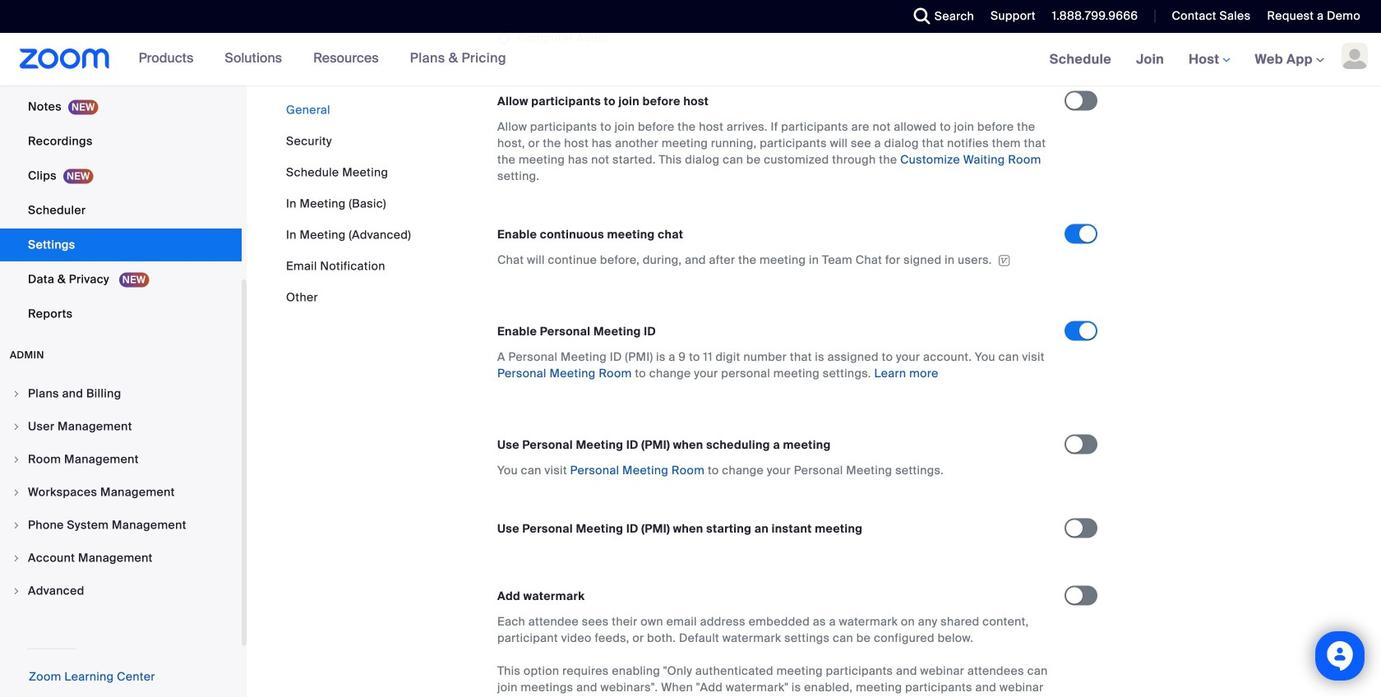 Task type: vqa. For each thing, say whether or not it's contained in the screenshot.
UML Class Diagram button
no



Task type: locate. For each thing, give the bounding box(es) containing it.
1 vertical spatial right image
[[12, 521, 21, 530]]

banner
[[0, 33, 1382, 87]]

2 vertical spatial right image
[[12, 586, 21, 596]]

menu bar
[[286, 102, 411, 306]]

5 menu item from the top
[[0, 510, 242, 541]]

4 right image from the top
[[12, 553, 21, 563]]

application
[[498, 252, 1050, 268]]

1 right image from the top
[[12, 488, 21, 498]]

0 vertical spatial right image
[[12, 488, 21, 498]]

admin menu menu
[[0, 378, 242, 609]]

right image
[[12, 488, 21, 498], [12, 521, 21, 530], [12, 586, 21, 596]]

4 menu item from the top
[[0, 477, 242, 508]]

right image
[[12, 389, 21, 399], [12, 422, 21, 432], [12, 455, 21, 465], [12, 553, 21, 563]]

product information navigation
[[126, 33, 519, 86]]

menu item
[[0, 378, 242, 410], [0, 411, 242, 442], [0, 444, 242, 475], [0, 477, 242, 508], [0, 510, 242, 541], [0, 543, 242, 574], [0, 576, 242, 607]]

3 right image from the top
[[12, 455, 21, 465]]

1 right image from the top
[[12, 389, 21, 399]]



Task type: describe. For each thing, give the bounding box(es) containing it.
2 menu item from the top
[[0, 411, 242, 442]]

zoom logo image
[[20, 49, 110, 69]]

support version for enable continuous meeting chat image
[[996, 255, 1013, 267]]

2 right image from the top
[[12, 521, 21, 530]]

meetings navigation
[[1038, 33, 1382, 87]]

7 menu item from the top
[[0, 576, 242, 607]]

profile picture image
[[1342, 43, 1369, 69]]

6 menu item from the top
[[0, 543, 242, 574]]

3 menu item from the top
[[0, 444, 242, 475]]

3 right image from the top
[[12, 586, 21, 596]]

2 right image from the top
[[12, 422, 21, 432]]

personal menu menu
[[0, 0, 242, 332]]

side navigation navigation
[[0, 0, 247, 697]]

1 menu item from the top
[[0, 378, 242, 410]]



